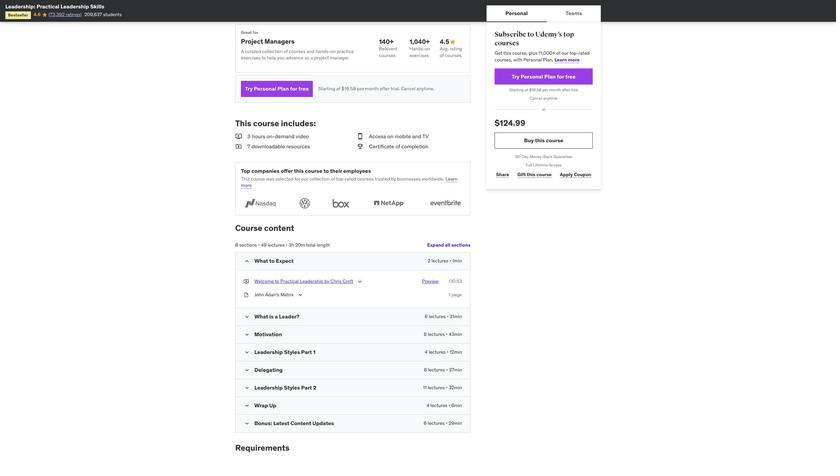 Task type: locate. For each thing, give the bounding box(es) containing it.
1 part from the top
[[301, 349, 312, 356]]

apply coupon
[[560, 172, 591, 178]]

learn for subscribe to udemy's top courses
[[555, 57, 567, 63]]

$16.58 inside starting at $16.58 per month after trial cancel anytime
[[529, 88, 542, 93]]

sections left 49
[[239, 242, 257, 248]]

0 vertical spatial top-
[[570, 50, 579, 56]]

our down the "top companies offer this course to their employees"
[[301, 176, 308, 182]]

6 down the 4 lectures • 6min
[[424, 421, 427, 427]]

this course includes:
[[235, 118, 316, 129]]

expand all sections button
[[427, 239, 470, 252]]

ratings)
[[66, 12, 82, 18]]

their
[[330, 168, 342, 175]]

1 horizontal spatial exercises
[[409, 52, 429, 58]]

of inside great for project managers a curated collection of courses and hands-on practice exercises to help you advance as a project manager.
[[284, 48, 288, 54]]

4.6
[[34, 12, 41, 18]]

0 vertical spatial try
[[512, 73, 520, 80]]

0 horizontal spatial our
[[301, 176, 308, 182]]

1 styles from the top
[[284, 349, 300, 356]]

209,637
[[84, 12, 102, 18]]

matrix
[[281, 292, 294, 298]]

1 vertical spatial learn
[[446, 176, 457, 182]]

• for what is a leader?
[[447, 314, 449, 320]]

netapp image
[[370, 197, 408, 210]]

personal down help
[[254, 85, 276, 92]]

access inside 30-day money-back guarantee full lifetime access
[[549, 163, 562, 168]]

0 horizontal spatial show lecture description image
[[297, 292, 304, 299]]

0 horizontal spatial cancel
[[401, 86, 416, 92]]

140+
[[379, 38, 394, 46]]

courses down rating
[[445, 52, 462, 58]]

learn inside "learn more"
[[446, 176, 457, 182]]

cancel inside thrive in your career element
[[401, 86, 416, 92]]

1 horizontal spatial learn more
[[555, 57, 580, 63]]

welcome
[[254, 278, 274, 285]]

4.5
[[440, 38, 449, 46]]

6 up 8 lectures • 43min on the right
[[425, 314, 428, 320]]

0 vertical spatial learn more
[[555, 57, 580, 63]]

1
[[449, 292, 450, 298], [313, 349, 316, 356]]

1 horizontal spatial top-
[[570, 50, 579, 56]]

courses down "subscribe"
[[495, 39, 519, 47]]

8 for motivation
[[424, 332, 427, 338]]

1 vertical spatial more
[[241, 183, 252, 189]]

collection
[[262, 48, 283, 54], [309, 176, 330, 182]]

personal up starting at $16.58 per month after trial cancel anytime
[[521, 73, 543, 80]]

more down top
[[241, 183, 252, 189]]

1 horizontal spatial and
[[412, 133, 421, 140]]

to inside subscribe to udemy's top courses
[[527, 30, 534, 39]]

0 horizontal spatial plan
[[278, 85, 289, 92]]

by left chris
[[324, 278, 329, 285]]

by
[[391, 176, 396, 182], [324, 278, 329, 285]]

plan.
[[543, 57, 553, 63]]

latest
[[273, 420, 289, 427]]

requirements
[[235, 443, 290, 454]]

leadership styles part 2
[[254, 385, 316, 391]]

guarantee
[[553, 154, 572, 159]]

cancel for anytime
[[530, 96, 542, 101]]

part for 2
[[301, 385, 312, 391]]

learn for top companies offer this course to their employees
[[446, 176, 457, 182]]

1 horizontal spatial show lecture description image
[[357, 278, 363, 285]]

resources
[[286, 143, 310, 150]]

1 horizontal spatial learn
[[555, 57, 567, 63]]

• left 29min in the right bottom of the page
[[446, 421, 448, 427]]

at inside thrive in your career element
[[336, 86, 340, 92]]

0 vertical spatial styles
[[284, 349, 300, 356]]

xsmall image left welcome
[[244, 278, 249, 285]]

personal down plus
[[523, 57, 542, 63]]

lectures for what is a leader?
[[429, 314, 446, 320]]

this inside $124.99 buy this course
[[535, 137, 545, 144]]

6
[[425, 314, 428, 320], [424, 421, 427, 427]]

0 horizontal spatial learn more
[[241, 176, 457, 189]]

1 horizontal spatial free
[[565, 73, 576, 80]]

0 vertical spatial this
[[235, 118, 251, 129]]

starting at $16.58 per month after trial. cancel anytime.
[[318, 86, 435, 92]]

small image
[[235, 133, 242, 140], [235, 143, 242, 150], [357, 143, 364, 150], [244, 314, 250, 320], [244, 332, 250, 338], [244, 349, 250, 356], [244, 385, 250, 392], [244, 403, 250, 410]]

by right trusted
[[391, 176, 396, 182]]

learn more link right plan.
[[555, 57, 580, 63]]

what for what is a leader?
[[254, 313, 268, 320]]

• for leadership styles part 1
[[447, 349, 449, 355]]

• left 32min
[[446, 385, 448, 391]]

1 vertical spatial learn more link
[[241, 176, 457, 189]]

lectures for leadership styles part 1
[[429, 349, 446, 355]]

1 horizontal spatial more
[[568, 57, 580, 63]]

courses inside subscribe to udemy's top courses
[[495, 39, 519, 47]]

plan down you
[[278, 85, 289, 92]]

plan down plan.
[[544, 73, 556, 80]]

learn more right plan.
[[555, 57, 580, 63]]

apply coupon button
[[559, 168, 593, 182]]

1 what from the top
[[254, 258, 268, 264]]

to right welcome
[[275, 278, 279, 285]]

leadership: practical leadership skills
[[5, 3, 104, 10]]

lectures up 11 lectures • 32min
[[428, 367, 445, 373]]

practical up matrix
[[280, 278, 299, 285]]

0 horizontal spatial try personal plan for free link
[[241, 81, 313, 97]]

$16.58
[[342, 86, 356, 92], [529, 88, 542, 93]]

this up the courses,
[[503, 50, 511, 56]]

this for this course was selected for our collection of top-rated courses trusted by businesses worldwide.
[[241, 176, 250, 182]]

learn more
[[555, 57, 580, 63], [241, 176, 457, 189]]

1 vertical spatial collection
[[309, 176, 330, 182]]

show lecture description image for 1 page
[[297, 292, 304, 299]]

1 horizontal spatial 1
[[449, 292, 450, 298]]

more inside "learn more"
[[241, 183, 252, 189]]

0 vertical spatial 2
[[428, 258, 430, 264]]

0 horizontal spatial try personal plan for free
[[245, 85, 309, 92]]

learn right plan.
[[555, 57, 567, 63]]

2 styles from the top
[[284, 385, 300, 391]]

this right buy
[[535, 137, 545, 144]]

certificate
[[369, 143, 394, 150]]

1 horizontal spatial try personal plan for free
[[512, 73, 576, 80]]

• for motivation
[[446, 332, 448, 338]]

gift
[[517, 172, 526, 178]]

on
[[425, 46, 430, 52], [330, 48, 336, 54], [387, 133, 393, 140]]

try inside thrive in your career element
[[245, 85, 253, 92]]

on left mobile on the top of the page
[[387, 133, 393, 140]]

after left trial.
[[380, 86, 390, 92]]

starting inside thrive in your career element
[[318, 86, 335, 92]]

• for wrap up
[[449, 403, 450, 409]]

• left 6min
[[449, 403, 450, 409]]

and left the tv
[[412, 133, 421, 140]]

1 horizontal spatial after
[[562, 88, 570, 93]]

styles for 1
[[284, 349, 300, 356]]

lifetime
[[533, 163, 548, 168]]

1 horizontal spatial access
[[549, 163, 562, 168]]

courses,
[[495, 57, 512, 63]]

for right great
[[253, 30, 259, 35]]

0 horizontal spatial by
[[324, 278, 329, 285]]

expect
[[276, 258, 294, 264]]

exercises
[[409, 52, 429, 58], [241, 55, 261, 61]]

• for delegating
[[446, 367, 448, 373]]

per inside thrive in your career element
[[357, 86, 364, 92]]

plan for "try personal plan for free" link in the thrive in your career element
[[278, 85, 289, 92]]

to for practical
[[275, 278, 279, 285]]

collection for managers
[[262, 48, 283, 54]]

learn right worldwide.
[[446, 176, 457, 182]]

0 horizontal spatial 1
[[313, 349, 316, 356]]

0 horizontal spatial access
[[369, 133, 386, 140]]

starting
[[318, 86, 335, 92], [509, 88, 524, 93]]

2 horizontal spatial on
[[425, 46, 430, 52]]

0 horizontal spatial and
[[307, 48, 314, 54]]

leadership
[[61, 3, 89, 10], [300, 278, 323, 285], [254, 349, 283, 356], [254, 385, 283, 391]]

month left trial.
[[365, 86, 379, 92]]

cancel inside starting at $16.58 per month after trial cancel anytime
[[530, 96, 542, 101]]

croft
[[343, 278, 353, 285]]

top- inside get this course, plus 11,000+ of our top-rated courses, with personal plan.
[[570, 50, 579, 56]]

cancel
[[401, 86, 416, 92], [530, 96, 542, 101]]

1 horizontal spatial sections
[[451, 242, 470, 248]]

for down 'advance'
[[290, 85, 297, 92]]

1 vertical spatial 8
[[424, 332, 427, 338]]

collection down the "top companies offer this course to their employees"
[[309, 176, 330, 182]]

lectures left 6min
[[430, 403, 447, 409]]

sections
[[239, 242, 257, 248], [451, 242, 470, 248]]

teams
[[566, 10, 582, 17]]

1 horizontal spatial rated
[[579, 50, 590, 56]]

month up anytime
[[549, 88, 561, 93]]

sections right all
[[451, 242, 470, 248]]

more for subscribe to udemy's top courses
[[568, 57, 580, 63]]

2 lectures • 1min
[[428, 258, 462, 264]]

0 horizontal spatial try
[[245, 85, 253, 92]]

try personal plan for free link down you
[[241, 81, 313, 97]]

• left 31min
[[447, 314, 449, 320]]

0 horizontal spatial at
[[336, 86, 340, 92]]

0 vertical spatial rated
[[579, 50, 590, 56]]

access up certificate
[[369, 133, 386, 140]]

xsmall image left the john
[[244, 292, 249, 298]]

volkswagen image
[[297, 197, 312, 210]]

3
[[247, 133, 250, 140]]

0 vertical spatial access
[[369, 133, 386, 140]]

downloadable
[[252, 143, 285, 150]]

0 vertical spatial xsmall image
[[244, 278, 249, 285]]

1 horizontal spatial $16.58
[[529, 88, 542, 93]]

0 vertical spatial free
[[565, 73, 576, 80]]

6 for what is a leader?
[[425, 314, 428, 320]]

share button
[[495, 168, 511, 182]]

of down avg.
[[440, 52, 444, 58]]

money-
[[530, 154, 543, 159]]

small image
[[449, 39, 456, 45], [357, 133, 364, 140], [244, 258, 250, 265], [244, 367, 250, 374], [244, 421, 250, 427]]

cancel up or
[[530, 96, 542, 101]]

try personal plan for free down plan.
[[512, 73, 576, 80]]

1 horizontal spatial starting
[[509, 88, 524, 93]]

0 vertical spatial plan
[[544, 73, 556, 80]]

a inside great for project managers a curated collection of courses and hands-on practice exercises to help you advance as a project manager.
[[310, 55, 313, 61]]

exercises down "hands-"
[[409, 52, 429, 58]]

1 horizontal spatial try personal plan for free link
[[495, 69, 593, 85]]

1 horizontal spatial plan
[[544, 73, 556, 80]]

0 horizontal spatial collection
[[262, 48, 283, 54]]

1 vertical spatial cancel
[[530, 96, 542, 101]]

as
[[305, 55, 309, 61]]

for up anytime
[[557, 73, 564, 80]]

1 vertical spatial rated
[[345, 176, 356, 182]]

2 xsmall image from the top
[[244, 292, 249, 298]]

2 what from the top
[[254, 313, 268, 320]]

help
[[267, 55, 276, 61]]

1 xsmall image from the top
[[244, 278, 249, 285]]

learn more link down employees
[[241, 176, 457, 189]]

1 vertical spatial part
[[301, 385, 312, 391]]

course up the "back"
[[546, 137, 563, 144]]

small image inside thrive in your career element
[[449, 39, 456, 45]]

2 part from the top
[[301, 385, 312, 391]]

1 vertical spatial our
[[301, 176, 308, 182]]

xsmall image for 1 page
[[244, 292, 249, 298]]

worldwide.
[[422, 176, 444, 182]]

courses down 'relevant'
[[379, 52, 396, 58]]

0 vertical spatial learn
[[555, 57, 567, 63]]

students
[[103, 12, 122, 18]]

1 vertical spatial 4
[[427, 403, 429, 409]]

4 down 11
[[427, 403, 429, 409]]

learn more link for top companies offer this course to their employees
[[241, 176, 457, 189]]

0 horizontal spatial per
[[357, 86, 364, 92]]

thrive in your career element
[[235, 0, 470, 103]]

leadership up delegating
[[254, 349, 283, 356]]

1 horizontal spatial at
[[525, 88, 528, 93]]

1 vertical spatial top-
[[336, 176, 345, 182]]

plan
[[544, 73, 556, 80], [278, 85, 289, 92]]

0 vertical spatial 4
[[425, 349, 428, 355]]

xsmall image
[[244, 278, 249, 285], [244, 292, 249, 298]]

what left "is"
[[254, 313, 268, 320]]

at for starting at $16.58 per month after trial cancel anytime
[[525, 88, 528, 93]]

• left 43min
[[446, 332, 448, 338]]

top- down top at the top of page
[[570, 50, 579, 56]]

of right 11,000+
[[556, 50, 561, 56]]

and inside great for project managers a curated collection of courses and hands-on practice exercises to help you advance as a project manager.
[[307, 48, 314, 54]]

• left 49
[[258, 242, 260, 248]]

lectures for delegating
[[428, 367, 445, 373]]

a right as
[[310, 55, 313, 61]]

on inside '1,040+ hands-on exercises'
[[425, 46, 430, 52]]

buy
[[524, 137, 534, 144]]

free
[[565, 73, 576, 80], [299, 85, 309, 92]]

anytime.
[[417, 86, 435, 92]]

part for 1
[[301, 349, 312, 356]]

course
[[253, 118, 279, 129], [546, 137, 563, 144], [305, 168, 322, 175], [537, 172, 552, 178], [251, 176, 265, 182]]

try personal plan for free down you
[[245, 85, 309, 92]]

more for top companies offer this course to their employees
[[241, 183, 252, 189]]

per for trial
[[542, 88, 548, 93]]

of inside avg. rating of courses
[[440, 52, 444, 58]]

anytime
[[543, 96, 558, 101]]

styles for 2
[[284, 385, 300, 391]]

after inside thrive in your career element
[[380, 86, 390, 92]]

free inside thrive in your career element
[[299, 85, 309, 92]]

per for trial.
[[357, 86, 364, 92]]

1 vertical spatial plan
[[278, 85, 289, 92]]

plan inside thrive in your career element
[[278, 85, 289, 92]]

after left trial
[[562, 88, 570, 93]]

access down the "back"
[[549, 163, 562, 168]]

0 horizontal spatial after
[[380, 86, 390, 92]]

1 vertical spatial 6
[[424, 421, 427, 427]]

0 horizontal spatial learn more link
[[241, 176, 457, 189]]

collection up help
[[262, 48, 283, 54]]

• left 1min
[[450, 258, 451, 264]]

lectures left 31min
[[429, 314, 446, 320]]

0 vertical spatial part
[[301, 349, 312, 356]]

1 vertical spatial by
[[324, 278, 329, 285]]

0 horizontal spatial starting
[[318, 86, 335, 92]]

to inside button
[[275, 278, 279, 285]]

0 vertical spatial practical
[[37, 3, 59, 10]]

0 horizontal spatial sections
[[239, 242, 257, 248]]

tab list containing personal
[[487, 5, 601, 22]]

practice
[[337, 48, 354, 54]]

wrap
[[254, 402, 268, 409]]

0 vertical spatial 6
[[425, 314, 428, 320]]

1 horizontal spatial a
[[310, 55, 313, 61]]

exercises down curated
[[241, 55, 261, 61]]

4 for wrap up
[[427, 403, 429, 409]]

collection inside great for project managers a curated collection of courses and hands-on practice exercises to help you advance as a project manager.
[[262, 48, 283, 54]]

lectures left 12min at bottom right
[[429, 349, 446, 355]]

small image for bonus: latest content updates
[[244, 421, 250, 427]]

1 vertical spatial access
[[549, 163, 562, 168]]

starting inside starting at $16.58 per month after trial cancel anytime
[[509, 88, 524, 93]]

8 lectures • 43min
[[424, 332, 462, 338]]

show lecture description image for preview
[[357, 278, 363, 285]]

of up you
[[284, 48, 288, 54]]

bestseller
[[8, 13, 28, 18]]

0 horizontal spatial learn
[[446, 176, 457, 182]]

• left 12min at bottom right
[[447, 349, 449, 355]]

what
[[254, 258, 268, 264], [254, 313, 268, 320]]

trial.
[[391, 86, 400, 92]]

personal up "subscribe"
[[505, 10, 528, 17]]

8 up 11
[[424, 367, 427, 373]]

tab list
[[487, 5, 601, 22]]

$124.99
[[495, 118, 525, 128]]

to left udemy's
[[527, 30, 534, 39]]

1 horizontal spatial practical
[[280, 278, 299, 285]]

nasdaq image
[[241, 197, 280, 210]]

try personal plan for free for "try personal plan for free" link in the thrive in your career element
[[245, 85, 309, 92]]

top
[[241, 168, 250, 175]]

8 sections • 49 lectures • 3h 20m total length
[[235, 242, 330, 248]]

top companies offer this course to their employees
[[241, 168, 371, 175]]

lectures left 29min in the right bottom of the page
[[428, 421, 445, 427]]

expand
[[427, 242, 444, 248]]

show lecture description image down welcome to practical leadership by chris croft button
[[297, 292, 304, 299]]

bonus: latest content updates
[[254, 420, 334, 427]]

practical up "(73,392"
[[37, 3, 59, 10]]

1 horizontal spatial per
[[542, 88, 548, 93]]

starting down project
[[318, 86, 335, 92]]

show lecture description image
[[357, 278, 363, 285], [297, 292, 304, 299]]

at for starting at $16.58 per month after trial. cancel anytime.
[[336, 86, 340, 92]]

4 down 8 lectures • 43min on the right
[[425, 349, 428, 355]]

free up trial
[[565, 73, 576, 80]]

0 horizontal spatial top-
[[336, 176, 345, 182]]

1 vertical spatial xsmall image
[[244, 292, 249, 298]]

xsmall image for preview
[[244, 278, 249, 285]]

lectures for what to expect
[[432, 258, 448, 264]]

1 horizontal spatial on
[[387, 133, 393, 140]]

0 vertical spatial what
[[254, 258, 268, 264]]

free down as
[[299, 85, 309, 92]]

2 vertical spatial 8
[[424, 367, 427, 373]]

leadership styles part 1
[[254, 349, 316, 356]]

per inside starting at $16.58 per month after trial cancel anytime
[[542, 88, 548, 93]]

what is a leader?
[[254, 313, 299, 320]]

this for this course includes:
[[235, 118, 251, 129]]

leadership left chris
[[300, 278, 323, 285]]

1 vertical spatial styles
[[284, 385, 300, 391]]

1 vertical spatial free
[[299, 85, 309, 92]]

8 lectures • 37min
[[424, 367, 462, 373]]

skills
[[90, 3, 104, 10]]

to left help
[[262, 55, 266, 61]]

try personal plan for free inside thrive in your career element
[[245, 85, 309, 92]]

expand all sections
[[427, 242, 470, 248]]

collection for selected
[[309, 176, 330, 182]]

0 vertical spatial show lecture description image
[[357, 278, 363, 285]]

0 vertical spatial and
[[307, 48, 314, 54]]

8 down course
[[235, 242, 238, 248]]

top-
[[570, 50, 579, 56], [336, 176, 345, 182]]

0 vertical spatial cancel
[[401, 86, 416, 92]]

chris
[[330, 278, 341, 285]]

• left 3h 20m
[[286, 242, 288, 248]]

0 vertical spatial try personal plan for free
[[512, 73, 576, 80]]

1 horizontal spatial month
[[549, 88, 561, 93]]

leadership up ratings)
[[61, 3, 89, 10]]

$16.58 inside thrive in your career element
[[342, 86, 356, 92]]

1 vertical spatial show lecture description image
[[297, 292, 304, 299]]

or
[[542, 107, 546, 112]]

0 horizontal spatial exercises
[[241, 55, 261, 61]]

show lecture description image right croft
[[357, 278, 363, 285]]

courses up 'advance'
[[289, 48, 305, 54]]

1 vertical spatial try personal plan for free
[[245, 85, 309, 92]]

this down top
[[241, 176, 250, 182]]

at inside starting at $16.58 per month after trial cancel anytime
[[525, 88, 528, 93]]

lectures for leadership styles part 2
[[428, 385, 445, 391]]

to left 'expect'
[[269, 258, 275, 264]]

tv
[[422, 133, 429, 140]]

more
[[568, 57, 580, 63], [241, 183, 252, 189]]

and up as
[[307, 48, 314, 54]]

4 for leadership styles part 1
[[425, 349, 428, 355]]

on left avg.
[[425, 46, 430, 52]]

try personal plan for free link up starting at $16.58 per month after trial cancel anytime
[[495, 69, 593, 85]]

month inside thrive in your career element
[[365, 86, 379, 92]]

after inside starting at $16.58 per month after trial cancel anytime
[[562, 88, 570, 93]]

1 vertical spatial try
[[245, 85, 253, 92]]

lectures left 43min
[[428, 332, 445, 338]]

trial
[[571, 88, 578, 93]]

learn more link for subscribe to udemy's top courses
[[555, 57, 580, 63]]

month inside starting at $16.58 per month after trial cancel anytime
[[549, 88, 561, 93]]

1 horizontal spatial learn more link
[[555, 57, 580, 63]]

1 horizontal spatial collection
[[309, 176, 330, 182]]



Task type: vqa. For each thing, say whether or not it's contained in the screenshot.


Task type: describe. For each thing, give the bounding box(es) containing it.
leadership inside button
[[300, 278, 323, 285]]

avg.
[[440, 46, 449, 52]]

courses down employees
[[357, 176, 374, 182]]

of inside get this course, plus 11,000+ of our top-rated courses, with personal plan.
[[556, 50, 561, 56]]

companies
[[251, 168, 280, 175]]

try personal plan for free link inside thrive in your career element
[[241, 81, 313, 97]]

full
[[526, 163, 532, 168]]

managers
[[265, 37, 295, 45]]

avg. rating of courses
[[440, 46, 462, 58]]

includes:
[[281, 118, 316, 129]]

video
[[296, 133, 309, 140]]

selected
[[275, 176, 293, 182]]

a
[[241, 48, 244, 54]]

bonus:
[[254, 420, 272, 427]]

1 horizontal spatial 2
[[428, 258, 430, 264]]

subscribe to udemy's top courses
[[495, 30, 574, 47]]

is
[[269, 313, 274, 320]]

(73,392
[[48, 12, 65, 18]]

subscribe
[[495, 30, 526, 39]]

1 page
[[449, 292, 462, 298]]

adair's
[[265, 292, 279, 298]]

relevant
[[379, 46, 397, 52]]

get this course, plus 11,000+ of our top-rated courses, with personal plan.
[[495, 50, 590, 63]]

try personal plan for free for the right "try personal plan for free" link
[[512, 73, 576, 80]]

30-day money-back guarantee full lifetime access
[[515, 154, 572, 168]]

0 vertical spatial 1
[[449, 292, 450, 298]]

1,040+ hands-on exercises
[[409, 38, 430, 58]]

0 vertical spatial 8
[[235, 242, 238, 248]]

project
[[241, 37, 263, 45]]

small image for delegating
[[244, 367, 250, 374]]

49
[[261, 242, 267, 248]]

what for what to expect
[[254, 258, 268, 264]]

1min
[[452, 258, 462, 264]]

lectures for motivation
[[428, 332, 445, 338]]

this right offer
[[294, 168, 304, 175]]

3 hours on-demand video
[[247, 133, 309, 140]]

0 horizontal spatial a
[[275, 313, 278, 320]]

demand
[[275, 133, 295, 140]]

$16.58 for starting at $16.58 per month after trial. cancel anytime.
[[342, 86, 356, 92]]

course down companies
[[251, 176, 265, 182]]

completion
[[401, 143, 428, 150]]

after for trial.
[[380, 86, 390, 92]]

31min
[[450, 314, 462, 320]]

exercises inside '1,040+ hands-on exercises'
[[409, 52, 429, 58]]

• for leadership styles part 2
[[446, 385, 448, 391]]

john
[[254, 292, 264, 298]]

starting at $16.58 per month after trial cancel anytime
[[509, 88, 578, 101]]

leader?
[[279, 313, 299, 320]]

43min
[[449, 332, 462, 338]]

course down the lifetime
[[537, 172, 552, 178]]

exercises inside great for project managers a curated collection of courses and hands-on practice exercises to help you advance as a project manager.
[[241, 55, 261, 61]]

top
[[563, 30, 574, 39]]

140+ relevant courses
[[379, 38, 397, 58]]

to inside great for project managers a curated collection of courses and hands-on practice exercises to help you advance as a project manager.
[[262, 55, 266, 61]]

lectures for bonus: latest content updates
[[428, 421, 445, 427]]

learn more for top companies offer this course to their employees
[[241, 176, 457, 189]]

project managers link
[[241, 37, 295, 45]]

back
[[543, 154, 552, 159]]

$16.58 for starting at $16.58 per month after trial cancel anytime
[[529, 88, 542, 93]]

lectures for wrap up
[[430, 403, 447, 409]]

learn more for subscribe to udemy's top courses
[[555, 57, 580, 63]]

starting for starting at $16.58 per month after trial cancel anytime
[[509, 88, 524, 93]]

209,637 students
[[84, 12, 122, 18]]

courses inside 140+ relevant courses
[[379, 52, 396, 58]]

teams button
[[547, 5, 601, 22]]

manager.
[[330, 55, 350, 61]]

total
[[306, 242, 316, 248]]

month for trial.
[[365, 86, 379, 92]]

6 lectures • 29min
[[424, 421, 462, 427]]

• for bonus: latest content updates
[[446, 421, 448, 427]]

course inside $124.99 buy this course
[[546, 137, 563, 144]]

cancel for anytime.
[[401, 86, 416, 92]]

mobile
[[395, 133, 411, 140]]

hands-
[[316, 48, 330, 54]]

rated inside get this course, plus 11,000+ of our top-rated courses, with personal plan.
[[579, 50, 590, 56]]

0 vertical spatial by
[[391, 176, 396, 182]]

preview
[[422, 278, 439, 285]]

this inside get this course, plus 11,000+ of our top-rated courses, with personal plan.
[[503, 50, 511, 56]]

plan for the right "try personal plan for free" link
[[544, 73, 556, 80]]

content
[[264, 223, 294, 233]]

trusted
[[375, 176, 390, 182]]

businesses
[[397, 176, 421, 182]]

1 vertical spatial 2
[[313, 385, 316, 391]]

4 lectures • 12min
[[425, 349, 462, 355]]

on-
[[267, 133, 275, 140]]

11,000+
[[539, 50, 555, 56]]

content
[[291, 420, 311, 427]]

12min
[[450, 349, 462, 355]]

of down access on mobile and tv
[[396, 143, 400, 150]]

6 for bonus: latest content updates
[[424, 421, 427, 427]]

of down their
[[331, 176, 335, 182]]

6 lectures • 31min
[[425, 314, 462, 320]]

11 lectures • 32min
[[423, 385, 462, 391]]

eventbrite image
[[426, 197, 465, 210]]

to for udemy's
[[527, 30, 534, 39]]

welcome to practical leadership by chris croft
[[254, 278, 353, 285]]

month for trial
[[549, 88, 561, 93]]

you
[[277, 55, 285, 61]]

by inside button
[[324, 278, 329, 285]]

john adair's matrix
[[254, 292, 294, 298]]

for inside great for project managers a curated collection of courses and hands-on practice exercises to help you advance as a project manager.
[[253, 30, 259, 35]]

1 horizontal spatial try
[[512, 73, 520, 80]]

personal inside get this course, plus 11,000+ of our top-rated courses, with personal plan.
[[523, 57, 542, 63]]

courses inside great for project managers a curated collection of courses and hands-on practice exercises to help you advance as a project manager.
[[289, 48, 305, 54]]

length
[[317, 242, 330, 248]]

practical inside welcome to practical leadership by chris croft button
[[280, 278, 299, 285]]

hands-
[[409, 46, 425, 52]]

this right gift at the right top
[[527, 172, 535, 178]]

0 horizontal spatial rated
[[345, 176, 356, 182]]

for down the "top companies offer this course to their employees"
[[295, 176, 300, 182]]

course up on-
[[253, 118, 279, 129]]

personal inside button
[[505, 10, 528, 17]]

7
[[247, 143, 250, 150]]

small image for what to expect
[[244, 258, 250, 265]]

30-
[[515, 154, 522, 159]]

to left their
[[324, 168, 329, 175]]

sections inside expand all sections dropdown button
[[451, 242, 470, 248]]

11
[[423, 385, 427, 391]]

(73,392 ratings)
[[48, 12, 82, 18]]

hours
[[252, 133, 265, 140]]

to for expect
[[269, 258, 275, 264]]

apply
[[560, 172, 573, 178]]

after for trial
[[562, 88, 570, 93]]

• for what to expect
[[450, 258, 451, 264]]

6min
[[451, 403, 462, 409]]

personal inside thrive in your career element
[[254, 85, 276, 92]]

project
[[314, 55, 329, 61]]

access on mobile and tv
[[369, 133, 429, 140]]

gift this course
[[517, 172, 552, 178]]

this course was selected for our collection of top-rated courses trusted by businesses worldwide.
[[241, 176, 444, 182]]

udemy's
[[535, 30, 562, 39]]

share
[[496, 172, 509, 178]]

lectures right 49
[[268, 242, 285, 248]]

$124.99 buy this course
[[495, 118, 563, 144]]

leadership down delegating
[[254, 385, 283, 391]]

get
[[495, 50, 502, 56]]

curated
[[245, 48, 261, 54]]

0 horizontal spatial practical
[[37, 3, 59, 10]]

gift this course link
[[516, 168, 553, 182]]

delegating
[[254, 367, 283, 374]]

32min
[[449, 385, 462, 391]]

1 vertical spatial and
[[412, 133, 421, 140]]

on inside great for project managers a curated collection of courses and hands-on practice exercises to help you advance as a project manager.
[[330, 48, 336, 54]]

updates
[[312, 420, 334, 427]]

starting for starting at $16.58 per month after trial. cancel anytime.
[[318, 86, 335, 92]]

page
[[452, 292, 462, 298]]

box image
[[330, 197, 352, 210]]

great for project managers a curated collection of courses and hands-on practice exercises to help you advance as a project manager.
[[241, 30, 354, 61]]

1 vertical spatial 1
[[313, 349, 316, 356]]

8 for delegating
[[424, 367, 427, 373]]

course left their
[[305, 168, 322, 175]]

37min
[[449, 367, 462, 373]]

our inside get this course, plus 11,000+ of our top-rated courses, with personal plan.
[[562, 50, 568, 56]]

courses inside avg. rating of courses
[[445, 52, 462, 58]]

course
[[235, 223, 262, 233]]



